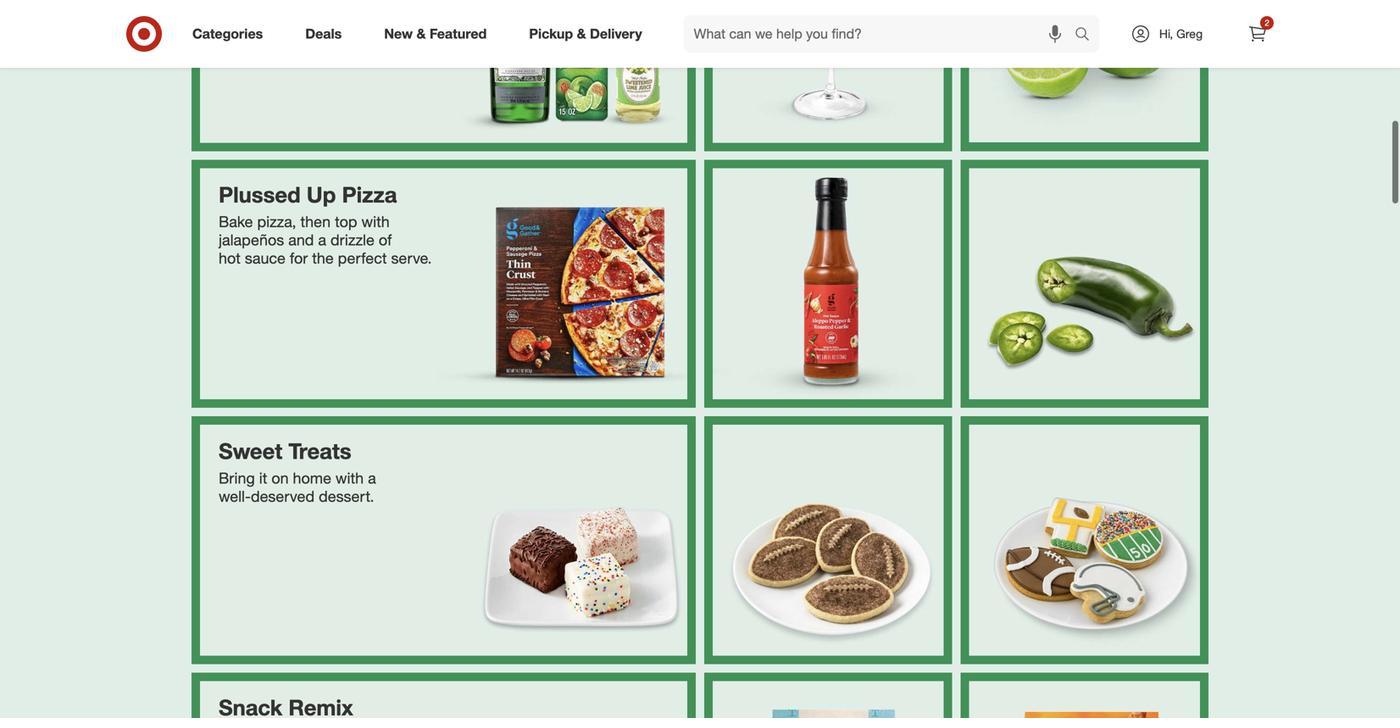 Task type: vqa. For each thing, say whether or not it's contained in the screenshot.
then
yes



Task type: describe. For each thing, give the bounding box(es) containing it.
deals link
[[291, 15, 363, 53]]

bake
[[219, 212, 253, 230]]

hot
[[219, 249, 241, 267]]

well-
[[219, 487, 251, 505]]

for
[[290, 249, 308, 267]]

a inside plussed up pizza bake pizza, then top with jalapeños and a drizzle of hot sauce for the perfect serve.
[[318, 231, 326, 249]]

pickup
[[529, 25, 573, 42]]

plussed
[[219, 181, 301, 208]]

the
[[312, 249, 334, 267]]

serve.
[[391, 249, 432, 267]]

plussed up pizza bake pizza, then top with jalapeños and a drizzle of hot sauce for the perfect serve.
[[219, 181, 432, 267]]

up
[[307, 181, 336, 208]]

of
[[379, 231, 392, 249]]

on
[[272, 469, 289, 487]]

drizzle
[[331, 231, 375, 249]]

What can we help you find? suggestions appear below search field
[[684, 15, 1079, 53]]

deserved
[[251, 487, 315, 505]]

featured
[[430, 25, 487, 42]]

a inside the sweet treats bring it on home with a well-deserved dessert.
[[368, 469, 376, 487]]

& for pickup
[[577, 25, 586, 42]]

deals
[[305, 25, 342, 42]]

bring
[[219, 469, 255, 487]]

sweet
[[219, 438, 283, 464]]

then
[[301, 212, 331, 230]]

sauce
[[245, 249, 286, 267]]

perfect
[[338, 249, 387, 267]]

pickup & delivery link
[[515, 15, 663, 53]]

with inside the sweet treats bring it on home with a well-deserved dessert.
[[336, 469, 364, 487]]



Task type: locate. For each thing, give the bounding box(es) containing it.
treats
[[289, 438, 351, 464]]

1 & from the left
[[417, 25, 426, 42]]

1 vertical spatial with
[[336, 469, 364, 487]]

&
[[417, 25, 426, 42], [577, 25, 586, 42]]

a up the
[[318, 231, 326, 249]]

pizza,
[[257, 212, 296, 230]]

0 horizontal spatial a
[[318, 231, 326, 249]]

new & featured link
[[370, 15, 508, 53]]

& right new
[[417, 25, 426, 42]]

2
[[1265, 17, 1270, 28]]

2 & from the left
[[577, 25, 586, 42]]

2 link
[[1239, 15, 1277, 53]]

with up "dessert."
[[336, 469, 364, 487]]

delivery
[[590, 25, 642, 42]]

dessert.
[[319, 487, 374, 505]]

search
[[1067, 27, 1108, 44]]

a
[[318, 231, 326, 249], [368, 469, 376, 487]]

greg
[[1177, 26, 1203, 41]]

& for new
[[417, 25, 426, 42]]

home
[[293, 469, 331, 487]]

0 vertical spatial with
[[362, 212, 390, 230]]

a up "dessert."
[[368, 469, 376, 487]]

jalapeños
[[219, 231, 284, 249]]

pickup & delivery
[[529, 25, 642, 42]]

search button
[[1067, 15, 1108, 56]]

hi, greg
[[1160, 26, 1203, 41]]

with up 'of'
[[362, 212, 390, 230]]

with inside plussed up pizza bake pizza, then top with jalapeños and a drizzle of hot sauce for the perfect serve.
[[362, 212, 390, 230]]

new & featured
[[384, 25, 487, 42]]

1 horizontal spatial a
[[368, 469, 376, 487]]

it
[[259, 469, 267, 487]]

categories
[[192, 25, 263, 42]]

0 vertical spatial a
[[318, 231, 326, 249]]

with
[[362, 212, 390, 230], [336, 469, 364, 487]]

top
[[335, 212, 357, 230]]

0 horizontal spatial &
[[417, 25, 426, 42]]

1 horizontal spatial &
[[577, 25, 586, 42]]

& right pickup
[[577, 25, 586, 42]]

pizza
[[342, 181, 397, 208]]

1 vertical spatial a
[[368, 469, 376, 487]]

new
[[384, 25, 413, 42]]

categories link
[[178, 15, 284, 53]]

hi,
[[1160, 26, 1173, 41]]

and
[[288, 231, 314, 249]]

sweet treats bring it on home with a well-deserved dessert.
[[219, 438, 380, 505]]



